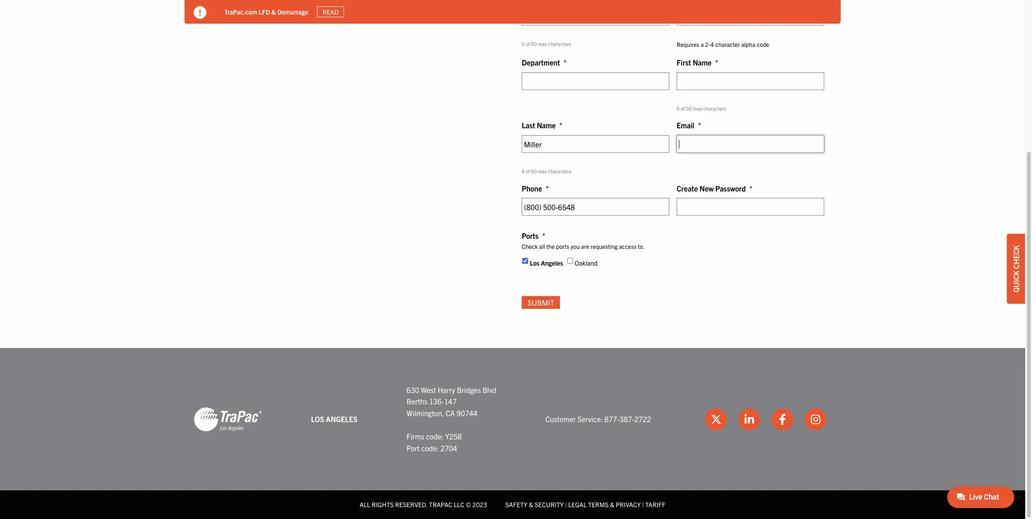 Task type: describe. For each thing, give the bounding box(es) containing it.
name for first name
[[693, 58, 712, 67]]

ports
[[556, 243, 569, 251]]

los angeles image
[[194, 407, 262, 433]]

are
[[581, 243, 589, 251]]

oakland
[[575, 259, 598, 267]]

* right the password
[[749, 184, 753, 193]]

1 horizontal spatial los angeles
[[530, 259, 563, 267]]

safety & security link
[[505, 501, 564, 510]]

port
[[407, 444, 420, 453]]

0 horizontal spatial &
[[272, 8, 276, 16]]

©
[[466, 501, 471, 510]]

requesting
[[591, 243, 618, 251]]

requires a 2-4 character alpha code
[[677, 41, 769, 48]]

y258
[[445, 433, 462, 442]]

password
[[715, 184, 746, 193]]

1 vertical spatial 0
[[677, 105, 680, 112]]

1 vertical spatial code:
[[421, 444, 439, 453]]

877-
[[604, 415, 619, 424]]

136-
[[429, 398, 444, 407]]

all rights reserved. trapac llc © 2023
[[360, 501, 487, 510]]

department *
[[522, 58, 567, 67]]

quick check
[[1012, 245, 1021, 293]]

2704
[[441, 444, 457, 453]]

trapac.com lfd & demurrage
[[225, 8, 308, 16]]

2 | from the left
[[642, 501, 644, 510]]

last name *
[[522, 121, 562, 130]]

last
[[522, 121, 535, 130]]

1 horizontal spatial &
[[529, 501, 533, 510]]

* right email
[[698, 121, 701, 130]]

630 west harry bridges blvd berths 136-147 wilmington, ca 90744
[[407, 386, 496, 418]]

Los Angeles checkbox
[[522, 258, 528, 264]]

0 vertical spatial code:
[[426, 433, 443, 442]]

department
[[522, 58, 560, 67]]

2 horizontal spatial &
[[610, 501, 614, 510]]

you
[[571, 243, 580, 251]]

ca
[[446, 409, 455, 418]]

of for last name *
[[526, 168, 530, 175]]

legal terms & privacy link
[[568, 501, 641, 510]]

new
[[700, 184, 714, 193]]

ports * check all the ports you are requesting access to.
[[522, 232, 645, 251]]

security
[[535, 501, 564, 510]]

trapac.com
[[225, 8, 257, 16]]

lfd
[[259, 8, 270, 16]]

privacy
[[616, 501, 641, 510]]

all
[[539, 243, 545, 251]]

read
[[323, 8, 339, 16]]

solid image
[[194, 6, 206, 19]]

first name *
[[677, 58, 718, 67]]

1 horizontal spatial 0 of 50 max characters
[[677, 105, 726, 112]]

rights
[[372, 501, 394, 510]]

llc
[[454, 501, 464, 510]]

name for last name
[[537, 121, 556, 130]]

0 horizontal spatial 0
[[522, 41, 525, 47]]

max for first name *
[[693, 105, 702, 112]]

code
[[757, 41, 769, 48]]

Oakland checkbox
[[567, 258, 573, 264]]

harry
[[438, 386, 455, 395]]

reserved.
[[395, 501, 428, 510]]

* down requires a 2-4 character alpha code
[[715, 58, 718, 67]]

0 vertical spatial characters
[[548, 41, 571, 47]]

customer service: 877-387-2722
[[545, 415, 651, 424]]

2-
[[705, 41, 711, 48]]

2023
[[472, 501, 487, 510]]

requires
[[677, 41, 699, 48]]

safety
[[505, 501, 527, 510]]

quick
[[1012, 271, 1021, 293]]

max for last name *
[[538, 168, 547, 175]]

legal
[[568, 501, 587, 510]]



Task type: locate. For each thing, give the bounding box(es) containing it.
phone *
[[522, 184, 549, 193]]

0 horizontal spatial los angeles
[[311, 415, 358, 424]]

1 horizontal spatial name
[[693, 58, 712, 67]]

check inside the ports * check all the ports you are requesting access to.
[[522, 243, 538, 251]]

| left tariff
[[642, 501, 644, 510]]

147
[[444, 398, 457, 407]]

footer containing 630 west harry bridges blvd
[[0, 349, 1025, 520]]

50 for last name *
[[531, 168, 537, 175]]

90744
[[457, 409, 478, 418]]

* right department
[[564, 58, 567, 67]]

* up "all"
[[542, 232, 545, 241]]

tariff link
[[645, 501, 666, 510]]

6
[[522, 168, 525, 175]]

0
[[522, 41, 525, 47], [677, 105, 680, 112]]

quick check link
[[1007, 234, 1025, 304]]

50 for first name *
[[686, 105, 692, 112]]

0 vertical spatial angeles
[[541, 259, 563, 267]]

50 up email *
[[686, 105, 692, 112]]

characters
[[548, 41, 571, 47], [703, 105, 726, 112], [548, 168, 571, 175]]

0 vertical spatial 0
[[522, 41, 525, 47]]

6 of 50 max characters
[[522, 168, 571, 175]]

max up phone *
[[538, 168, 547, 175]]

angeles
[[541, 259, 563, 267], [326, 415, 358, 424]]

trapac
[[429, 501, 452, 510]]

name right last
[[537, 121, 556, 130]]

0 horizontal spatial |
[[565, 501, 567, 510]]

ports
[[522, 232, 539, 241]]

terms
[[588, 501, 609, 510]]

&
[[272, 8, 276, 16], [529, 501, 533, 510], [610, 501, 614, 510]]

1 horizontal spatial 0
[[677, 105, 680, 112]]

max up department
[[538, 41, 547, 47]]

1 horizontal spatial angeles
[[541, 259, 563, 267]]

demurrage
[[278, 8, 308, 16]]

customer
[[545, 415, 576, 424]]

a
[[701, 41, 704, 48]]

0 vertical spatial los
[[530, 259, 539, 267]]

0 vertical spatial los angeles
[[530, 259, 563, 267]]

* inside the ports * check all the ports you are requesting access to.
[[542, 232, 545, 241]]

0 horizontal spatial los
[[311, 415, 324, 424]]

None text field
[[522, 8, 669, 26], [677, 72, 824, 90], [522, 135, 669, 153], [677, 135, 824, 153], [522, 198, 669, 216], [522, 8, 669, 26], [677, 72, 824, 90], [522, 135, 669, 153], [677, 135, 824, 153], [522, 198, 669, 216]]

1 vertical spatial characters
[[703, 105, 726, 112]]

name
[[693, 58, 712, 67], [537, 121, 556, 130]]

1 vertical spatial 0 of 50 max characters
[[677, 105, 726, 112]]

all
[[360, 501, 370, 510]]

0 horizontal spatial angeles
[[326, 415, 358, 424]]

2 vertical spatial of
[[526, 168, 530, 175]]

0 vertical spatial name
[[693, 58, 712, 67]]

None text field
[[677, 8, 824, 26], [522, 72, 669, 90], [677, 8, 824, 26], [522, 72, 669, 90]]

to.
[[638, 243, 645, 251]]

berths
[[407, 398, 428, 407]]

the
[[546, 243, 555, 251]]

code: up "2704"
[[426, 433, 443, 442]]

0 vertical spatial max
[[538, 41, 547, 47]]

firms
[[407, 433, 424, 442]]

tariff
[[645, 501, 666, 510]]

character
[[715, 41, 740, 48]]

2722
[[634, 415, 651, 424]]

1 vertical spatial max
[[693, 105, 702, 112]]

of
[[526, 41, 530, 47], [681, 105, 685, 112], [526, 168, 530, 175]]

1 horizontal spatial check
[[1012, 245, 1021, 269]]

1 vertical spatial los
[[311, 415, 324, 424]]

0 vertical spatial of
[[526, 41, 530, 47]]

footer
[[0, 349, 1025, 520]]

1 horizontal spatial los
[[530, 259, 539, 267]]

0 horizontal spatial name
[[537, 121, 556, 130]]

max
[[538, 41, 547, 47], [693, 105, 702, 112], [538, 168, 547, 175]]

2 vertical spatial max
[[538, 168, 547, 175]]

0 up email
[[677, 105, 680, 112]]

los angeles
[[530, 259, 563, 267], [311, 415, 358, 424]]

*
[[564, 58, 567, 67], [715, 58, 718, 67], [559, 121, 562, 130], [698, 121, 701, 130], [546, 184, 549, 193], [749, 184, 753, 193], [542, 232, 545, 241]]

characters for last name *
[[548, 168, 571, 175]]

read link
[[318, 6, 344, 17]]

max up email *
[[693, 105, 702, 112]]

west
[[421, 386, 436, 395]]

0 horizontal spatial check
[[522, 243, 538, 251]]

None submit
[[522, 297, 560, 309]]

create
[[677, 184, 698, 193]]

4
[[711, 41, 714, 48]]

los
[[530, 259, 539, 267], [311, 415, 324, 424]]

1 | from the left
[[565, 501, 567, 510]]

bridges
[[457, 386, 481, 395]]

1 vertical spatial angeles
[[326, 415, 358, 424]]

| left legal
[[565, 501, 567, 510]]

|
[[565, 501, 567, 510], [642, 501, 644, 510]]

0 of 50 max characters
[[522, 41, 571, 47], [677, 105, 726, 112]]

code: right port
[[421, 444, 439, 453]]

of right 6
[[526, 168, 530, 175]]

0 vertical spatial 50
[[531, 41, 537, 47]]

2 vertical spatial 50
[[531, 168, 537, 175]]

50 right 6
[[531, 168, 537, 175]]

387-
[[619, 415, 634, 424]]

2 vertical spatial characters
[[548, 168, 571, 175]]

50
[[531, 41, 537, 47], [686, 105, 692, 112], [531, 168, 537, 175]]

of for first name *
[[681, 105, 685, 112]]

email *
[[677, 121, 701, 130]]

firms code:  y258 port code:  2704
[[407, 433, 462, 453]]

& right lfd on the left of the page
[[272, 8, 276, 16]]

None password field
[[677, 198, 824, 216]]

1 vertical spatial of
[[681, 105, 685, 112]]

0 up department
[[522, 41, 525, 47]]

characters for first name *
[[703, 105, 726, 112]]

* right phone
[[546, 184, 549, 193]]

first
[[677, 58, 691, 67]]

check
[[522, 243, 538, 251], [1012, 245, 1021, 269]]

check down ports
[[522, 243, 538, 251]]

0 of 50 max characters up email *
[[677, 105, 726, 112]]

access
[[619, 243, 637, 251]]

* right last
[[559, 121, 562, 130]]

of up email
[[681, 105, 685, 112]]

1 horizontal spatial |
[[642, 501, 644, 510]]

name down a
[[693, 58, 712, 67]]

blvd
[[483, 386, 496, 395]]

check up quick
[[1012, 245, 1021, 269]]

service:
[[578, 415, 603, 424]]

safety & security | legal terms & privacy | tariff
[[505, 501, 666, 510]]

code:
[[426, 433, 443, 442], [421, 444, 439, 453]]

50 up department
[[531, 41, 537, 47]]

create new password *
[[677, 184, 753, 193]]

wilmington,
[[407, 409, 444, 418]]

of up department
[[526, 41, 530, 47]]

0 horizontal spatial 0 of 50 max characters
[[522, 41, 571, 47]]

alpha
[[741, 41, 755, 48]]

1 vertical spatial los angeles
[[311, 415, 358, 424]]

email
[[677, 121, 694, 130]]

0 vertical spatial 0 of 50 max characters
[[522, 41, 571, 47]]

0 of 50 max characters up department *
[[522, 41, 571, 47]]

1 vertical spatial name
[[537, 121, 556, 130]]

angeles inside footer
[[326, 415, 358, 424]]

phone
[[522, 184, 542, 193]]

630
[[407, 386, 419, 395]]

1 vertical spatial 50
[[686, 105, 692, 112]]

& right terms
[[610, 501, 614, 510]]

& right safety
[[529, 501, 533, 510]]



Task type: vqa. For each thing, say whether or not it's contained in the screenshot.
'Contact'
no



